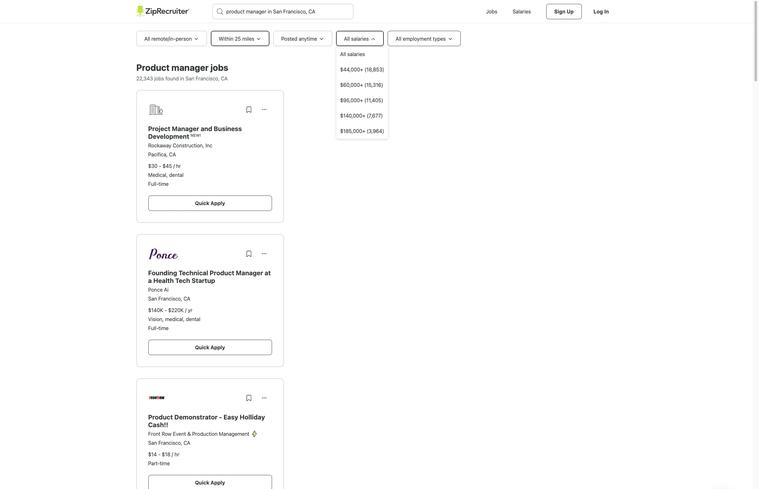 Task type: describe. For each thing, give the bounding box(es) containing it.
pacifica, ca link
[[148, 152, 176, 157]]

log in
[[594, 9, 609, 14]]

remote/in-
[[151, 36, 176, 42]]

log in link
[[586, 4, 617, 19]]

we found 22,343+ open positions dialog
[[0, 0, 754, 489]]

ponce ai link
[[148, 287, 169, 293]]

quick apply for -
[[195, 480, 225, 486]]

jobs
[[486, 9, 497, 14]]

save job for later image for product demonstrator - easy holliday cash!!
[[245, 394, 253, 402]]

all salaries button
[[336, 46, 388, 62]]

new!
[[191, 133, 201, 138]]

$60,000+ (15,316) button
[[336, 77, 388, 93]]

product demonstrator - easy holliday cash!!
[[148, 413, 265, 429]]

ca inside product manager jobs 22,343 jobs found in san francisco,  ca
[[221, 76, 228, 81]]

rockaway construction, inc link
[[148, 143, 213, 148]]

all for all salaries button
[[340, 51, 346, 57]]

$14 - $18 / hr part-time
[[148, 452, 179, 466]]

health
[[153, 277, 174, 284]]

product demonstrator - easy holliday cash!! link
[[148, 413, 265, 429]]

product for manager
[[136, 62, 170, 73]]

time inside $30 - $45 / hr medical, dental full-time
[[159, 181, 169, 187]]

front
[[148, 431, 160, 437]]

posted
[[281, 36, 298, 42]]

$44,000+ (18,853) button
[[336, 62, 388, 77]]

$95,000+ (11,405)
[[340, 97, 383, 103]]

development
[[148, 133, 189, 140]]

$30 - $45 / hr medical, dental full-time
[[148, 163, 184, 187]]

22,343
[[136, 76, 153, 81]]

time inside $14 - $18 / hr part-time
[[160, 461, 170, 466]]

save job for later image for founding technical product manager at a health tech startup
[[245, 250, 253, 258]]

miles
[[242, 36, 254, 42]]

1 vertical spatial jobs
[[154, 76, 164, 81]]

2 vertical spatial francisco,
[[158, 440, 182, 446]]

hr for $14 - $18 / hr part-time
[[175, 452, 179, 457]]

$185,000+ (3,964)
[[340, 128, 384, 134]]

and
[[201, 125, 212, 132]]

$18
[[162, 452, 170, 457]]

front row event & production management link
[[148, 431, 249, 437]]

medical,
[[148, 172, 168, 178]]

all for all employment types dropdown button
[[396, 36, 402, 42]]

rockaway
[[148, 143, 171, 148]]

product for demonstrator
[[148, 413, 173, 421]]

manager inside founding technical product manager at a health tech startup ponce ai san francisco, ca
[[236, 269, 263, 277]]

rockaway construction, inc pacifica, ca
[[148, 143, 213, 157]]

$30
[[148, 163, 158, 169]]

$14
[[148, 452, 157, 457]]

main element
[[136, 0, 617, 23]]

employment
[[403, 36, 432, 42]]

$185,000+ (3,964) button
[[336, 123, 388, 139]]

san inside founding technical product manager at a health tech startup ponce ai san francisco, ca
[[148, 296, 157, 302]]

in
[[605, 9, 609, 14]]

tech
[[175, 277, 190, 284]]

$140k
[[148, 307, 163, 313]]

full- inside $140k - $220k / yr vision, medical, dental full-time
[[148, 325, 159, 331]]

salaries link
[[505, 0, 539, 23]]

jobs link
[[479, 0, 505, 23]]

$140k - $220k / yr vision, medical, dental full-time
[[148, 307, 200, 331]]

founding technical product manager at a health tech startup image
[[148, 248, 179, 259]]

manager inside project manager and business development
[[172, 125, 199, 132]]

management
[[219, 431, 249, 437]]

sign up
[[555, 9, 574, 14]]

product demonstrator - easy holliday cash!! image
[[148, 390, 165, 406]]

quick apply for and
[[195, 200, 225, 206]]

all employment types
[[396, 36, 446, 42]]

project
[[148, 125, 170, 132]]

holliday
[[240, 413, 265, 421]]

$140,000+ (7,677)
[[340, 113, 383, 119]]

&
[[187, 431, 191, 437]]

founding
[[148, 269, 177, 277]]

$45
[[163, 163, 172, 169]]

- for $14 - $18 / hr part-time
[[158, 452, 161, 457]]

startup
[[192, 277, 215, 284]]

quick apply button for -
[[148, 475, 272, 489]]

all for all salaries dropdown button
[[344, 36, 350, 42]]

all salaries for all salaries button
[[340, 51, 365, 57]]

easy
[[224, 413, 238, 421]]

within
[[219, 36, 234, 42]]

all for all remote/in-person dropdown button
[[144, 36, 150, 42]]

demonstrator
[[174, 413, 218, 421]]

$44,000+ (18,853)
[[340, 67, 384, 72]]

sign
[[555, 9, 566, 14]]

dental inside $30 - $45 / hr medical, dental full-time
[[169, 172, 184, 178]]

ca inside 'rockaway construction, inc pacifica, ca'
[[169, 152, 176, 157]]

(7,677)
[[367, 113, 383, 119]]

$140,000+
[[340, 113, 366, 119]]

$140,000+ (7,677) button
[[336, 108, 388, 123]]

$95,000+ (11,405) button
[[336, 93, 388, 108]]

technical
[[179, 269, 208, 277]]

within 25 miles button
[[211, 31, 270, 46]]

$95,000+
[[340, 97, 363, 103]]

business
[[214, 125, 242, 132]]

san francisco, ca link for founding technical product manager at a health tech startup
[[148, 296, 190, 302]]

medical,
[[165, 316, 185, 322]]

quick apply button for and
[[148, 196, 272, 211]]

$220k
[[168, 307, 184, 313]]

2 quick apply from the top
[[195, 345, 225, 350]]

product manager jobs 22,343 jobs found in san francisco,  ca
[[136, 62, 228, 81]]

2 quick apply button from the top
[[148, 340, 272, 355]]

ziprecruiter image
[[136, 6, 189, 17]]



Task type: vqa. For each thing, say whether or not it's contained in the screenshot.
Tab List
no



Task type: locate. For each thing, give the bounding box(es) containing it.
salaries
[[351, 36, 369, 42], [347, 51, 365, 57]]

founding technical product manager at a health tech startup link
[[148, 269, 271, 284]]

1 vertical spatial product
[[210, 269, 234, 277]]

product up startup
[[210, 269, 234, 277]]

0 vertical spatial francisco,
[[196, 76, 220, 81]]

0 horizontal spatial dental
[[169, 172, 184, 178]]

0 vertical spatial apply
[[211, 200, 225, 206]]

0 vertical spatial product
[[136, 62, 170, 73]]

construction,
[[173, 143, 204, 148]]

tooltip arrow image
[[248, 438, 261, 444]]

2 save job for later image from the top
[[245, 394, 253, 402]]

1 horizontal spatial dental
[[186, 316, 200, 322]]

$44,000+
[[340, 67, 363, 72]]

time down $18
[[160, 461, 170, 466]]

- right $140k
[[165, 307, 167, 313]]

2 san francisco, ca link from the top
[[148, 440, 190, 446]]

sign up link
[[547, 4, 582, 19]]

3 quick apply button from the top
[[148, 475, 272, 489]]

inc
[[206, 143, 213, 148]]

founding technical product manager at a health tech startup ponce ai san francisco, ca
[[148, 269, 271, 302]]

all left employment
[[396, 36, 402, 42]]

francisco, down 'row'
[[158, 440, 182, 446]]

/ inside $140k - $220k / yr vision, medical, dental full-time
[[185, 307, 187, 313]]

all left remote/in-
[[144, 36, 150, 42]]

found
[[165, 76, 179, 81]]

- left $18
[[158, 452, 161, 457]]

salaries
[[513, 9, 531, 14]]

project manager and business development
[[148, 125, 242, 140]]

(18,853)
[[365, 67, 384, 72]]

1 vertical spatial san
[[148, 296, 157, 302]]

dental down yr
[[186, 316, 200, 322]]

all inside button
[[340, 51, 346, 57]]

a
[[148, 277, 152, 284]]

0 vertical spatial time
[[159, 181, 169, 187]]

- for $30 - $45 / hr medical, dental full-time
[[159, 163, 161, 169]]

1 save job for later image from the top
[[245, 250, 253, 258]]

san francisco, ca link for product demonstrator - easy holliday cash!!
[[148, 440, 190, 446]]

all remote/in-person
[[144, 36, 192, 42]]

all up all salaries button
[[344, 36, 350, 42]]

1 vertical spatial all salaries
[[340, 51, 365, 57]]

1 horizontal spatial jobs
[[211, 62, 228, 73]]

2 full- from the top
[[148, 325, 159, 331]]

- right $30 at the top of page
[[159, 163, 161, 169]]

manager left the at
[[236, 269, 263, 277]]

hr right $45
[[176, 163, 181, 169]]

francisco,
[[196, 76, 220, 81], [158, 296, 182, 302], [158, 440, 182, 446]]

/ left yr
[[185, 307, 187, 313]]

up
[[567, 9, 574, 14]]

0 vertical spatial quick apply
[[195, 200, 225, 206]]

/ inside $14 - $18 / hr part-time
[[172, 452, 173, 457]]

salaries for all salaries button
[[347, 51, 365, 57]]

- inside $140k - $220k / yr vision, medical, dental full-time
[[165, 307, 167, 313]]

time
[[159, 181, 169, 187], [159, 325, 169, 331], [160, 461, 170, 466]]

production
[[192, 431, 218, 437]]

manager
[[172, 62, 209, 73]]

san
[[186, 76, 194, 81], [148, 296, 157, 302], [148, 440, 157, 446]]

vision,
[[148, 316, 164, 322]]

log
[[594, 9, 603, 14]]

san down "ponce"
[[148, 296, 157, 302]]

all employment types button
[[388, 31, 461, 46]]

1 quick apply button from the top
[[148, 196, 272, 211]]

person
[[176, 36, 192, 42]]

dental down $45
[[169, 172, 184, 178]]

all remote/in-person button
[[136, 31, 207, 46]]

$60,000+ (15,316)
[[340, 82, 383, 88]]

/ for founding technical product manager at a health tech startup
[[185, 307, 187, 313]]

0 vertical spatial full-
[[148, 181, 159, 187]]

1 vertical spatial manager
[[236, 269, 263, 277]]

time inside $140k - $220k / yr vision, medical, dental full-time
[[159, 325, 169, 331]]

san down front
[[148, 440, 157, 446]]

- for $140k - $220k / yr vision, medical, dental full-time
[[165, 307, 167, 313]]

0 vertical spatial all salaries
[[344, 36, 369, 42]]

all salaries inside all salaries button
[[340, 51, 365, 57]]

- inside product demonstrator - easy holliday cash!!
[[219, 413, 222, 421]]

francisco, down manager on the left
[[196, 76, 220, 81]]

row
[[162, 431, 172, 437]]

/ for project manager and business development
[[173, 163, 175, 169]]

product inside product demonstrator - easy holliday cash!!
[[148, 413, 173, 421]]

Search job title or keyword search field
[[213, 4, 353, 19]]

all salaries for all salaries dropdown button
[[344, 36, 369, 42]]

2 vertical spatial apply
[[211, 480, 225, 486]]

francisco, down the ai
[[158, 296, 182, 302]]

all salaries inside all salaries dropdown button
[[344, 36, 369, 42]]

0 vertical spatial save job for later image
[[245, 250, 253, 258]]

(3,964)
[[367, 128, 384, 134]]

product up 22,343
[[136, 62, 170, 73]]

at
[[265, 269, 271, 277]]

pacifica,
[[148, 152, 168, 157]]

dental inside $140k - $220k / yr vision, medical, dental full-time
[[186, 316, 200, 322]]

1 quick apply from the top
[[195, 200, 225, 206]]

all
[[144, 36, 150, 42], [344, 36, 350, 42], [396, 36, 402, 42], [340, 51, 346, 57]]

1 san francisco, ca link from the top
[[148, 296, 190, 302]]

quick
[[195, 200, 209, 206], [195, 345, 209, 350], [195, 480, 209, 486]]

25
[[235, 36, 241, 42]]

yr
[[188, 307, 192, 313]]

jobs left "found"
[[154, 76, 164, 81]]

san francisco, ca link down 'row'
[[148, 440, 190, 446]]

2 vertical spatial product
[[148, 413, 173, 421]]

full- down the vision,
[[148, 325, 159, 331]]

full-
[[148, 181, 159, 187], [148, 325, 159, 331]]

2 vertical spatial time
[[160, 461, 170, 466]]

/ right $45
[[173, 163, 175, 169]]

hr inside $14 - $18 / hr part-time
[[175, 452, 179, 457]]

anytime
[[299, 36, 317, 42]]

san francisco, ca link down the ai
[[148, 296, 190, 302]]

francisco, inside product manager jobs 22,343 jobs found in san francisco,  ca
[[196, 76, 220, 81]]

None button
[[257, 102, 272, 117], [257, 246, 272, 262], [257, 390, 272, 406], [257, 102, 272, 117], [257, 246, 272, 262], [257, 390, 272, 406]]

in
[[180, 76, 184, 81]]

hr inside $30 - $45 / hr medical, dental full-time
[[176, 163, 181, 169]]

san francisco, ca
[[148, 440, 190, 446]]

1 full- from the top
[[148, 181, 159, 187]]

save job for later image
[[245, 106, 253, 113]]

within 25 miles
[[219, 36, 254, 42]]

1 vertical spatial full-
[[148, 325, 159, 331]]

full- down medical,
[[148, 181, 159, 187]]

2 apply from the top
[[211, 345, 225, 350]]

1 vertical spatial time
[[159, 325, 169, 331]]

1 vertical spatial save job for later image
[[245, 394, 253, 402]]

1 vertical spatial quick
[[195, 345, 209, 350]]

0 vertical spatial manager
[[172, 125, 199, 132]]

san inside product manager jobs 22,343 jobs found in san francisco,  ca
[[186, 76, 194, 81]]

salaries up all salaries button
[[351, 36, 369, 42]]

1 vertical spatial quick apply button
[[148, 340, 272, 355]]

/ inside $30 - $45 / hr medical, dental full-time
[[173, 163, 175, 169]]

posted anytime button
[[273, 31, 332, 46]]

3 quick from the top
[[195, 480, 209, 486]]

1 vertical spatial hr
[[175, 452, 179, 457]]

2 vertical spatial quick apply
[[195, 480, 225, 486]]

1 vertical spatial quick apply
[[195, 345, 225, 350]]

hr for $30 - $45 / hr medical, dental full-time
[[176, 163, 181, 169]]

front row event & production management
[[148, 431, 249, 437]]

jobs right manager on the left
[[211, 62, 228, 73]]

1 horizontal spatial manager
[[236, 269, 263, 277]]

$185,000+
[[340, 128, 366, 134]]

1 vertical spatial apply
[[211, 345, 225, 350]]

quick for demonstrator
[[195, 480, 209, 486]]

1 vertical spatial san francisco, ca link
[[148, 440, 190, 446]]

product inside founding technical product manager at a health tech startup ponce ai san francisco, ca
[[210, 269, 234, 277]]

hr right $18
[[175, 452, 179, 457]]

all salaries up all salaries button
[[344, 36, 369, 42]]

/ right $18
[[172, 452, 173, 457]]

2 vertical spatial quick
[[195, 480, 209, 486]]

0 vertical spatial salaries
[[351, 36, 369, 42]]

3 apply from the top
[[211, 480, 225, 486]]

product
[[136, 62, 170, 73], [210, 269, 234, 277], [148, 413, 173, 421]]

1 vertical spatial salaries
[[347, 51, 365, 57]]

3 quick apply from the top
[[195, 480, 225, 486]]

apply
[[211, 200, 225, 206], [211, 345, 225, 350], [211, 480, 225, 486]]

0 vertical spatial quick apply button
[[148, 196, 272, 211]]

2 vertical spatial quick apply button
[[148, 475, 272, 489]]

2 quick from the top
[[195, 345, 209, 350]]

salaries up $44,000+
[[347, 51, 365, 57]]

0 vertical spatial jobs
[[211, 62, 228, 73]]

all salaries
[[344, 36, 369, 42], [340, 51, 365, 57]]

all up $44,000+
[[340, 51, 346, 57]]

ca inside founding technical product manager at a health tech startup ponce ai san francisco, ca
[[184, 296, 190, 302]]

apply for -
[[211, 480, 225, 486]]

- left easy at the left bottom
[[219, 413, 222, 421]]

product inside product manager jobs 22,343 jobs found in san francisco,  ca
[[136, 62, 170, 73]]

full- inside $30 - $45 / hr medical, dental full-time
[[148, 181, 159, 187]]

cash!!
[[148, 421, 168, 429]]

- inside $30 - $45 / hr medical, dental full-time
[[159, 163, 161, 169]]

francisco, inside founding technical product manager at a health tech startup ponce ai san francisco, ca
[[158, 296, 182, 302]]

0 vertical spatial /
[[173, 163, 175, 169]]

1 vertical spatial francisco,
[[158, 296, 182, 302]]

quick apply button
[[148, 196, 272, 211], [148, 340, 272, 355], [148, 475, 272, 489]]

time down the vision,
[[159, 325, 169, 331]]

types
[[433, 36, 446, 42]]

0 vertical spatial hr
[[176, 163, 181, 169]]

(15,316)
[[365, 82, 383, 88]]

time down medical,
[[159, 181, 169, 187]]

save job for later image
[[245, 250, 253, 258], [245, 394, 253, 402]]

1 vertical spatial /
[[185, 307, 187, 313]]

salaries inside button
[[347, 51, 365, 57]]

manager up new! at the top left
[[172, 125, 199, 132]]

salaries inside dropdown button
[[351, 36, 369, 42]]

- inside $14 - $18 / hr part-time
[[158, 452, 161, 457]]

0 horizontal spatial jobs
[[154, 76, 164, 81]]

salaries for all salaries dropdown button
[[351, 36, 369, 42]]

2 vertical spatial /
[[172, 452, 173, 457]]

ponce
[[148, 287, 163, 293]]

ai
[[164, 287, 169, 293]]

(11,405)
[[365, 97, 383, 103]]

2 vertical spatial san
[[148, 440, 157, 446]]

1 quick from the top
[[195, 200, 209, 206]]

0 vertical spatial dental
[[169, 172, 184, 178]]

0 horizontal spatial manager
[[172, 125, 199, 132]]

all salaries up $44,000+
[[340, 51, 365, 57]]

posted anytime
[[281, 36, 317, 42]]

0 vertical spatial san
[[186, 76, 194, 81]]

event
[[173, 431, 186, 437]]

0 vertical spatial quick
[[195, 200, 209, 206]]

1 apply from the top
[[211, 200, 225, 206]]

san right the 'in'
[[186, 76, 194, 81]]

quick for manager
[[195, 200, 209, 206]]

part-
[[148, 461, 160, 466]]

0 vertical spatial san francisco, ca link
[[148, 296, 190, 302]]

1 vertical spatial dental
[[186, 316, 200, 322]]

apply for and
[[211, 200, 225, 206]]

all salaries button
[[336, 31, 384, 46]]

product up cash!!
[[148, 413, 173, 421]]



